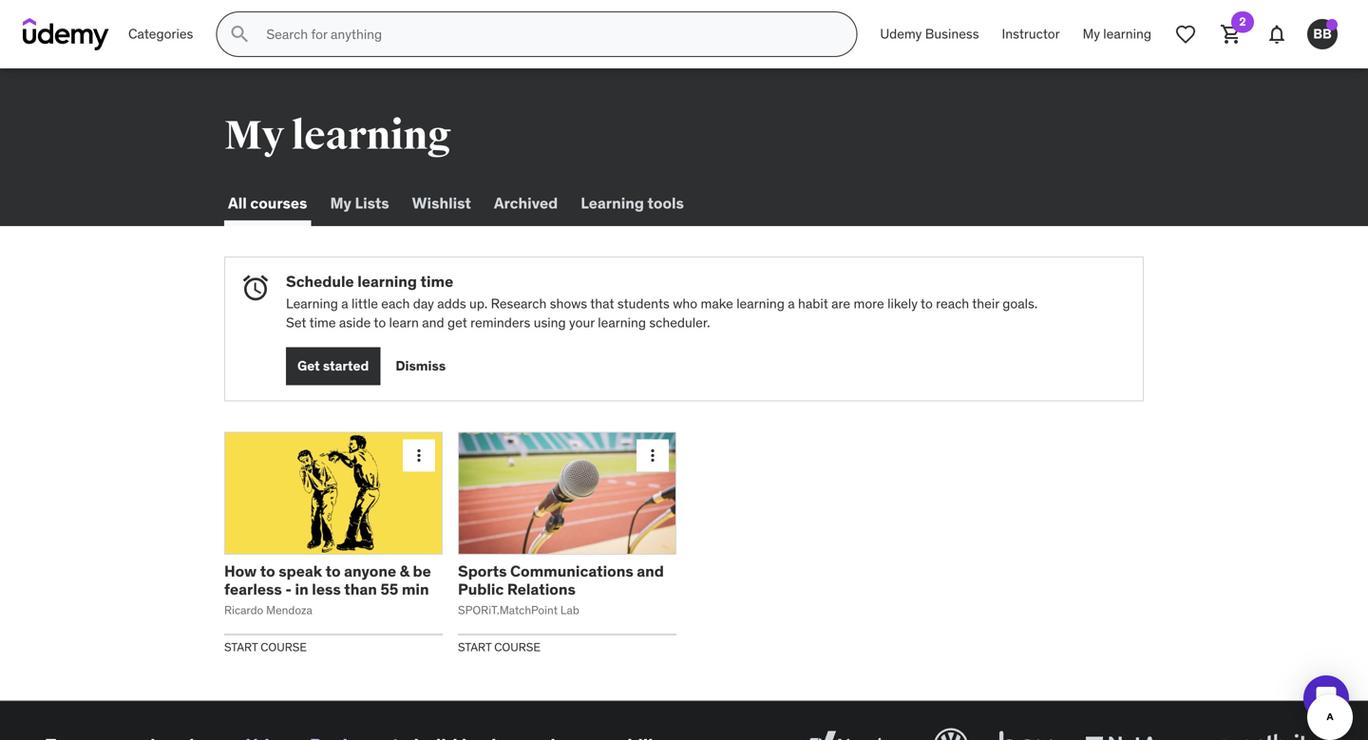 Task type: describe. For each thing, give the bounding box(es) containing it.
learning up lists
[[291, 111, 451, 161]]

reminders
[[471, 314, 531, 331]]

1 a from the left
[[341, 295, 348, 312]]

learn
[[389, 314, 419, 331]]

who
[[673, 295, 698, 312]]

day
[[413, 295, 434, 312]]

wishlist
[[412, 193, 471, 213]]

start for how to speak to anyone & be fearless - in less than 55 min
[[224, 640, 258, 655]]

be
[[413, 561, 431, 581]]

course options image
[[410, 446, 429, 465]]

wishlist image
[[1175, 23, 1197, 46]]

sports communications and public relations link
[[458, 561, 664, 599]]

communications
[[510, 561, 634, 581]]

netapp image
[[1082, 725, 1191, 740]]

all
[[228, 193, 247, 213]]

all courses
[[228, 193, 307, 213]]

anyone
[[344, 561, 396, 581]]

mendoza
[[266, 603, 313, 618]]

are
[[832, 295, 851, 312]]

get started button
[[286, 347, 380, 385]]

started
[[323, 357, 369, 374]]

dismiss
[[396, 357, 446, 374]]

shows
[[550, 295, 587, 312]]

that
[[590, 295, 614, 312]]

get started
[[297, 357, 369, 374]]

adds
[[437, 295, 466, 312]]

courses
[[250, 193, 307, 213]]

shopping cart with 2 items image
[[1220, 23, 1243, 46]]

&
[[400, 561, 410, 581]]

how
[[224, 561, 257, 581]]

learning down that
[[598, 314, 646, 331]]

my for 'my learning' link
[[1083, 25, 1100, 42]]

learning tools link
[[577, 181, 688, 226]]

bb
[[1314, 25, 1332, 42]]

course for to
[[261, 640, 307, 655]]

2 link
[[1209, 11, 1255, 57]]

udemy business link
[[869, 11, 991, 57]]

scheduler.
[[649, 314, 710, 331]]

udemy
[[880, 25, 922, 42]]

speak
[[279, 561, 322, 581]]

fearless
[[224, 580, 282, 599]]

2
[[1240, 14, 1247, 29]]

my lists
[[330, 193, 389, 213]]

lab
[[561, 603, 580, 618]]

little
[[352, 295, 378, 312]]

make
[[701, 295, 734, 312]]

-
[[285, 580, 292, 599]]

how to speak to anyone & be fearless - in less than 55 min link
[[224, 561, 431, 599]]

more
[[854, 295, 885, 312]]

0 horizontal spatial time
[[309, 314, 336, 331]]

tools
[[648, 193, 684, 213]]

goals.
[[1003, 295, 1038, 312]]

instructor
[[1002, 25, 1060, 42]]

course options image
[[643, 446, 662, 465]]

2 a from the left
[[788, 295, 795, 312]]

habit
[[798, 295, 829, 312]]

reach
[[936, 295, 970, 312]]

to right the speak
[[326, 561, 341, 581]]

min
[[402, 580, 429, 599]]



Task type: locate. For each thing, give the bounding box(es) containing it.
learning up each
[[358, 272, 417, 291]]

1 horizontal spatial course
[[494, 640, 541, 655]]

research
[[491, 295, 547, 312]]

sports communications and public relations sporit.matchpoint lab
[[458, 561, 664, 618]]

2 course from the left
[[494, 640, 541, 655]]

Search for anything text field
[[263, 18, 834, 50]]

all courses link
[[224, 181, 311, 226]]

start course for how to speak to anyone & be fearless - in less than 55 min
[[224, 640, 307, 655]]

0 horizontal spatial start course
[[224, 640, 307, 655]]

to
[[921, 295, 933, 312], [374, 314, 386, 331], [260, 561, 275, 581], [326, 561, 341, 581]]

1 horizontal spatial and
[[637, 561, 664, 581]]

aside
[[339, 314, 371, 331]]

each
[[381, 295, 410, 312]]

ricardo
[[224, 603, 264, 618]]

archived
[[494, 193, 558, 213]]

my right instructor
[[1083, 25, 1100, 42]]

my for my lists link
[[330, 193, 352, 213]]

volkswagen image
[[930, 725, 972, 740]]

their
[[972, 295, 1000, 312]]

start for sports communications and public relations
[[458, 640, 492, 655]]

and inside sports communications and public relations sporit.matchpoint lab
[[637, 561, 664, 581]]

schedule learning time learning a little each day adds up. research shows that students who make learning a habit are more likely to reach their goals. set time aside to learn and get reminders using your learning scheduler.
[[286, 272, 1038, 331]]

learning down schedule
[[286, 295, 338, 312]]

eventbrite image
[[1214, 725, 1323, 740]]

categories
[[128, 25, 193, 42]]

your
[[569, 314, 595, 331]]

start course down sporit.matchpoint
[[458, 640, 541, 655]]

likely
[[888, 295, 918, 312]]

2 start course from the left
[[458, 640, 541, 655]]

categories button
[[117, 11, 205, 57]]

0 vertical spatial my learning
[[1083, 25, 1152, 42]]

and down day
[[422, 314, 444, 331]]

start course for sports communications and public relations
[[458, 640, 541, 655]]

learning left tools
[[581, 193, 644, 213]]

learning
[[581, 193, 644, 213], [286, 295, 338, 312]]

wishlist link
[[408, 181, 475, 226]]

learning inside schedule learning time learning a little each day adds up. research shows that students who make learning a habit are more likely to reach their goals. set time aside to learn and get reminders using your learning scheduler.
[[286, 295, 338, 312]]

public
[[458, 580, 504, 599]]

1 start course from the left
[[224, 640, 307, 655]]

start course
[[224, 640, 307, 655], [458, 640, 541, 655]]

and
[[422, 314, 444, 331], [637, 561, 664, 581]]

1 vertical spatial learning
[[286, 295, 338, 312]]

1 horizontal spatial start course
[[458, 640, 541, 655]]

1 horizontal spatial learning
[[581, 193, 644, 213]]

0 vertical spatial time
[[421, 272, 454, 291]]

up.
[[470, 295, 488, 312]]

a left little
[[341, 295, 348, 312]]

2 vertical spatial my
[[330, 193, 352, 213]]

1 horizontal spatial a
[[788, 295, 795, 312]]

2 start from the left
[[458, 640, 492, 655]]

relations
[[507, 580, 576, 599]]

box image
[[995, 725, 1059, 740]]

time
[[421, 272, 454, 291], [309, 314, 336, 331]]

students
[[618, 295, 670, 312]]

my
[[1083, 25, 1100, 42], [224, 111, 284, 161], [330, 193, 352, 213]]

a left habit
[[788, 295, 795, 312]]

0 horizontal spatial course
[[261, 640, 307, 655]]

schedule
[[286, 272, 354, 291]]

to right how in the left of the page
[[260, 561, 275, 581]]

0 horizontal spatial my
[[224, 111, 284, 161]]

0 horizontal spatial learning
[[286, 295, 338, 312]]

notifications image
[[1266, 23, 1289, 46]]

business
[[925, 25, 979, 42]]

course down mendoza
[[261, 640, 307, 655]]

0 horizontal spatial my learning
[[224, 111, 451, 161]]

1 start from the left
[[224, 640, 258, 655]]

sports
[[458, 561, 507, 581]]

get
[[448, 314, 467, 331]]

start course down the ricardo
[[224, 640, 307, 655]]

than
[[344, 580, 377, 599]]

1 horizontal spatial my
[[330, 193, 352, 213]]

and inside schedule learning time learning a little each day adds up. research shows that students who make learning a habit are more likely to reach their goals. set time aside to learn and get reminders using your learning scheduler.
[[422, 314, 444, 331]]

my learning link
[[1072, 11, 1163, 57]]

learning tools
[[581, 193, 684, 213]]

my lists link
[[326, 181, 393, 226]]

and right communications
[[637, 561, 664, 581]]

how to speak to anyone & be fearless - in less than 55 min ricardo mendoza
[[224, 561, 431, 618]]

my left lists
[[330, 193, 352, 213]]

sporit.matchpoint
[[458, 603, 558, 618]]

start
[[224, 640, 258, 655], [458, 640, 492, 655]]

1 horizontal spatial time
[[421, 272, 454, 291]]

start down sporit.matchpoint
[[458, 640, 492, 655]]

instructor link
[[991, 11, 1072, 57]]

0 horizontal spatial and
[[422, 314, 444, 331]]

learning right make
[[737, 295, 785, 312]]

2 horizontal spatial my
[[1083, 25, 1100, 42]]

my learning
[[1083, 25, 1152, 42], [224, 111, 451, 161]]

0 horizontal spatial a
[[341, 295, 348, 312]]

my learning left the wishlist image
[[1083, 25, 1152, 42]]

set
[[286, 314, 306, 331]]

submit search image
[[228, 23, 251, 46]]

in
[[295, 580, 309, 599]]

to right likely
[[921, 295, 933, 312]]

course
[[261, 640, 307, 655], [494, 640, 541, 655]]

1 horizontal spatial start
[[458, 640, 492, 655]]

time right set
[[309, 314, 336, 331]]

course down sporit.matchpoint
[[494, 640, 541, 655]]

dismiss button
[[396, 347, 446, 385]]

0 vertical spatial my
[[1083, 25, 1100, 42]]

1 vertical spatial time
[[309, 314, 336, 331]]

lists
[[355, 193, 389, 213]]

learning left the wishlist image
[[1104, 25, 1152, 42]]

55
[[381, 580, 398, 599]]

1 course from the left
[[261, 640, 307, 655]]

time up day
[[421, 272, 454, 291]]

bb link
[[1300, 11, 1346, 57]]

learning
[[1104, 25, 1152, 42], [291, 111, 451, 161], [358, 272, 417, 291], [737, 295, 785, 312], [598, 314, 646, 331]]

0 horizontal spatial start
[[224, 640, 258, 655]]

a
[[341, 295, 348, 312], [788, 295, 795, 312]]

less
[[312, 580, 341, 599]]

get
[[297, 357, 320, 374]]

1 vertical spatial my learning
[[224, 111, 451, 161]]

course for public
[[494, 640, 541, 655]]

my up "all courses"
[[224, 111, 284, 161]]

my learning up my lists
[[224, 111, 451, 161]]

0 vertical spatial learning
[[581, 193, 644, 213]]

to down little
[[374, 314, 386, 331]]

1 vertical spatial my
[[224, 111, 284, 161]]

1 vertical spatial and
[[637, 561, 664, 581]]

using
[[534, 314, 566, 331]]

udemy business
[[880, 25, 979, 42]]

udemy image
[[23, 18, 109, 50]]

1 horizontal spatial my learning
[[1083, 25, 1152, 42]]

0 vertical spatial and
[[422, 314, 444, 331]]

nasdaq image
[[798, 725, 908, 740]]

you have alerts image
[[1327, 19, 1338, 30]]

start down the ricardo
[[224, 640, 258, 655]]

archived link
[[490, 181, 562, 226]]



Task type: vqa. For each thing, say whether or not it's contained in the screenshot.
2
yes



